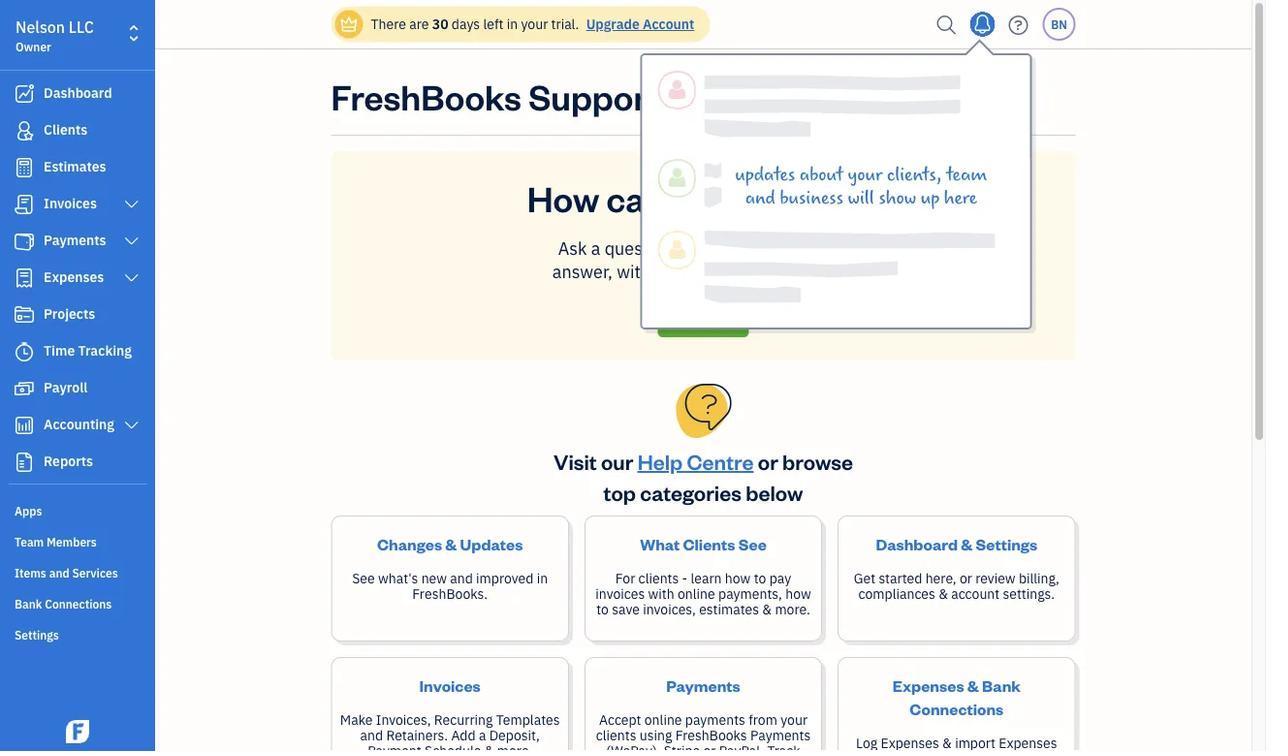 Task type: locate. For each thing, give the bounding box(es) containing it.
1 vertical spatial support
[[792, 260, 855, 283]]

apps link
[[5, 496, 149, 525]]

crown image
[[339, 14, 359, 34]]

0 vertical spatial clients
[[639, 570, 679, 588]]

2 chevron large down image from the top
[[123, 418, 141, 434]]

expenses
[[44, 268, 104, 286], [893, 675, 965, 696]]

2 vertical spatial to
[[597, 601, 609, 619]]

0 vertical spatial dashboard
[[44, 84, 112, 102]]

invoices down estimates link
[[44, 194, 97, 212]]

in
[[507, 15, 518, 33], [537, 570, 548, 588]]

estimates
[[44, 158, 106, 176]]

upgrade account link
[[583, 15, 695, 33]]

& up 'new' on the left
[[446, 534, 457, 554]]

account
[[643, 15, 695, 33]]

0 horizontal spatial your
[[521, 15, 548, 33]]

estimate image
[[13, 158, 36, 178]]

settings
[[976, 534, 1038, 554], [15, 628, 59, 643]]

1 vertical spatial or
[[960, 570, 973, 588]]

more. inside "make invoices, recurring templates and retainers. add a deposit, payment schedule & more."
[[497, 743, 533, 752]]

ask for ask us
[[676, 307, 707, 329]]

1 horizontal spatial or
[[758, 448, 779, 475]]

0 vertical spatial ask
[[558, 237, 587, 259]]

online
[[678, 585, 716, 603], [645, 711, 682, 729]]

or up below
[[758, 448, 779, 475]]

your right from
[[781, 711, 808, 729]]

with inside for clients - learn how to pay invoices with online payments, how to save invoices, estimates & more.
[[649, 585, 675, 603]]

0 horizontal spatial more.
[[497, 743, 533, 752]]

1 vertical spatial online
[[645, 711, 682, 729]]

online inside for clients - learn how to pay invoices with online payments, how to save invoices, estimates & more.
[[678, 585, 716, 603]]

client image
[[13, 121, 36, 141]]

freshbooks inside accept online payments from your clients using freshbooks payments (wepay), stripe or paypal. tra
[[676, 727, 748, 745]]

ask for ask a question and receive an instant answer, with option to contact support
[[558, 237, 587, 259]]

bank
[[15, 597, 42, 612], [983, 675, 1021, 696]]

in inside the see what's new and improved in freshbooks.
[[537, 570, 548, 588]]

and inside the see what's new and improved in freshbooks.
[[450, 570, 473, 588]]

your up will
[[848, 164, 883, 186]]

& down account
[[968, 675, 980, 696]]

0 horizontal spatial payments
[[44, 231, 106, 249]]

more. down pay
[[775, 601, 811, 619]]

clients,
[[888, 164, 942, 186]]

2 horizontal spatial to
[[754, 570, 767, 588]]

accept
[[599, 711, 642, 729]]

0 vertical spatial a
[[592, 237, 601, 259]]

more.
[[775, 601, 811, 619], [497, 743, 533, 752]]

with inside ask a question and receive an instant answer, with option to contact support
[[617, 260, 651, 283]]

team
[[947, 164, 988, 186]]

bank down account
[[983, 675, 1021, 696]]

clients
[[639, 570, 679, 588], [596, 727, 637, 745]]

0 vertical spatial chevron large down image
[[123, 197, 141, 212]]

1 vertical spatial settings
[[15, 628, 59, 643]]

0 vertical spatial connections
[[45, 597, 112, 612]]

0 vertical spatial see
[[739, 534, 767, 554]]

0 horizontal spatial invoices
[[44, 194, 97, 212]]

dashboard up started
[[876, 534, 958, 554]]

and up option
[[677, 237, 707, 259]]

1 horizontal spatial expenses
[[893, 675, 965, 696]]

(wepay),
[[606, 743, 661, 752]]

1 horizontal spatial in
[[537, 570, 548, 588]]

2 horizontal spatial payments
[[751, 727, 811, 745]]

1 horizontal spatial dashboard
[[876, 534, 958, 554]]

1 vertical spatial connections
[[910, 698, 1004, 719]]

0 horizontal spatial expenses
[[44, 268, 104, 286]]

in right improved
[[537, 570, 548, 588]]

services
[[72, 566, 118, 581]]

1 horizontal spatial to
[[709, 260, 725, 283]]

clients inside for clients - learn how to pay invoices with online payments, how to save invoices, estimates & more.
[[639, 570, 679, 588]]

visit our help centre or browse top categories below
[[554, 448, 854, 506]]

members
[[47, 534, 97, 550]]

and left the retainers.
[[360, 727, 383, 745]]

& down pay
[[763, 601, 772, 619]]

our
[[601, 448, 634, 475]]

1 vertical spatial your
[[848, 164, 883, 186]]

support down instant
[[792, 260, 855, 283]]

show
[[879, 188, 917, 209]]

expenses inside expenses & bank connections
[[893, 675, 965, 696]]

how right learn
[[725, 570, 751, 588]]

ask inside button
[[676, 307, 707, 329]]

1 vertical spatial clients
[[596, 727, 637, 745]]

0 vertical spatial more.
[[775, 601, 811, 619]]

answer,
[[553, 260, 613, 283]]

with for can
[[617, 260, 651, 283]]

using
[[640, 727, 673, 745]]

instant
[[795, 237, 849, 259]]

ask
[[558, 237, 587, 259], [676, 307, 707, 329]]

templates
[[496, 711, 560, 729]]

for clients - learn how to pay invoices with online payments, how to save invoices, estimates & more.
[[596, 570, 812, 619]]

reports
[[44, 453, 93, 470]]

bank inside expenses & bank connections
[[983, 675, 1021, 696]]

2 vertical spatial your
[[781, 711, 808, 729]]

& inside "make invoices, recurring templates and retainers. add a deposit, payment schedule & more."
[[485, 743, 494, 752]]

0 horizontal spatial bank
[[15, 597, 42, 612]]

with left -
[[649, 585, 675, 603]]

time tracking link
[[5, 335, 149, 370]]

chevron large down image up expenses link
[[123, 234, 141, 249]]

here
[[945, 188, 978, 209]]

contact
[[729, 260, 788, 283]]

1 horizontal spatial connections
[[910, 698, 1004, 719]]

more. down templates
[[497, 743, 533, 752]]

0 vertical spatial settings
[[976, 534, 1038, 554]]

expenses down payments link
[[44, 268, 104, 286]]

support inside ask a question and receive an instant answer, with option to contact support
[[792, 260, 855, 283]]

chevron large down image right accounting
[[123, 418, 141, 434]]

with down question
[[617, 260, 651, 283]]

1 vertical spatial dashboard
[[876, 534, 958, 554]]

or inside visit our help centre or browse top categories below
[[758, 448, 779, 475]]

expenses down compliances at the right bottom of page
[[893, 675, 965, 696]]

0 horizontal spatial support
[[529, 73, 661, 119]]

0 vertical spatial online
[[678, 585, 716, 603]]

0 vertical spatial clients
[[44, 121, 88, 139]]

compliances
[[859, 585, 936, 603]]

a up the answer,
[[592, 237, 601, 259]]

2 horizontal spatial your
[[848, 164, 883, 186]]

0 horizontal spatial settings
[[15, 628, 59, 643]]

your inside accept online payments from your clients using freshbooks payments (wepay), stripe or paypal. tra
[[781, 711, 808, 729]]

expenses & bank connections
[[893, 675, 1021, 719]]

owner
[[16, 39, 51, 54]]

payments
[[686, 711, 746, 729]]

invoices,
[[643, 601, 696, 619]]

0 horizontal spatial or
[[704, 743, 716, 752]]

upgrade
[[587, 15, 640, 33]]

1 vertical spatial clients
[[683, 534, 736, 554]]

0 vertical spatial support
[[529, 73, 661, 119]]

learn
[[691, 570, 722, 588]]

dashboard up clients link
[[44, 84, 112, 102]]

payments,
[[719, 585, 783, 603]]

chevron large down image
[[123, 234, 141, 249], [123, 418, 141, 434]]

ask us button
[[658, 299, 749, 338]]

freshbooks down are
[[331, 73, 522, 119]]

1 horizontal spatial your
[[781, 711, 808, 729]]

0 horizontal spatial ask
[[558, 237, 587, 259]]

1 vertical spatial freshbooks
[[676, 727, 748, 745]]

bank down items
[[15, 597, 42, 612]]

2 chevron large down image from the top
[[123, 271, 141, 286]]

your
[[521, 15, 548, 33], [848, 164, 883, 186], [781, 711, 808, 729]]

to left pay
[[754, 570, 767, 588]]

clients left -
[[639, 570, 679, 588]]

1 horizontal spatial bank
[[983, 675, 1021, 696]]

0 horizontal spatial see
[[352, 570, 375, 588]]

expenses inside main element
[[44, 268, 104, 286]]

0 horizontal spatial clients
[[44, 121, 88, 139]]

payments up payments
[[667, 675, 741, 696]]

0 horizontal spatial clients
[[596, 727, 637, 745]]

make
[[340, 711, 373, 729]]

with for clients
[[649, 585, 675, 603]]

& right add
[[485, 743, 494, 752]]

projects link
[[5, 298, 149, 333]]

clients up learn
[[683, 534, 736, 554]]

0 vertical spatial with
[[617, 260, 651, 283]]

visit
[[554, 448, 597, 475]]

a
[[592, 237, 601, 259], [479, 727, 486, 745]]

see
[[739, 534, 767, 554], [352, 570, 375, 588]]

payments down invoices link
[[44, 231, 106, 249]]

chevron large down image inside payments link
[[123, 234, 141, 249]]

and inside "make invoices, recurring templates and retainers. add a deposit, payment schedule & more."
[[360, 727, 383, 745]]

0 vertical spatial in
[[507, 15, 518, 33]]

to left the save
[[597, 601, 609, 619]]

your left trial.
[[521, 15, 548, 33]]

clients link
[[5, 113, 149, 148]]

your inside 'updates about your clients, team and business will show up here'
[[848, 164, 883, 186]]

chevron large down image for payments
[[123, 234, 141, 249]]

changes
[[377, 534, 442, 554]]

& left account
[[939, 585, 949, 603]]

and right 'new' on the left
[[450, 570, 473, 588]]

dashboard for dashboard & settings
[[876, 534, 958, 554]]

1 horizontal spatial settings
[[976, 534, 1038, 554]]

in right left
[[507, 15, 518, 33]]

0 horizontal spatial connections
[[45, 597, 112, 612]]

paypal.
[[720, 743, 764, 752]]

0 vertical spatial chevron large down image
[[123, 234, 141, 249]]

1 vertical spatial in
[[537, 570, 548, 588]]

0 horizontal spatial freshbooks
[[331, 73, 522, 119]]

1 vertical spatial with
[[649, 585, 675, 603]]

or right here, on the right bottom of the page
[[960, 570, 973, 588]]

0 horizontal spatial a
[[479, 727, 486, 745]]

0 vertical spatial payments
[[44, 231, 106, 249]]

1 vertical spatial a
[[479, 727, 486, 745]]

see up payments,
[[739, 534, 767, 554]]

nelson llc owner
[[16, 17, 94, 54]]

1 chevron large down image from the top
[[123, 197, 141, 212]]

or inside accept online payments from your clients using freshbooks payments (wepay), stripe or paypal. tra
[[704, 743, 716, 752]]

how right payments,
[[786, 585, 812, 603]]

settings down the bank connections
[[15, 628, 59, 643]]

online inside accept online payments from your clients using freshbooks payments (wepay), stripe or paypal. tra
[[645, 711, 682, 729]]

make invoices, recurring templates and retainers. add a deposit, payment schedule & more.
[[340, 711, 560, 752]]

1 chevron large down image from the top
[[123, 234, 141, 249]]

or down payments
[[704, 743, 716, 752]]

clients down dashboard link
[[44, 121, 88, 139]]

and inside ask a question and receive an instant answer, with option to contact support
[[677, 237, 707, 259]]

to down "receive"
[[709, 260, 725, 283]]

2 horizontal spatial or
[[960, 570, 973, 588]]

chevron large down image down payments link
[[123, 271, 141, 286]]

1 horizontal spatial freshbooks
[[676, 727, 748, 745]]

receive
[[711, 237, 767, 259]]

chevron large down image inside invoices link
[[123, 197, 141, 212]]

to
[[709, 260, 725, 283], [754, 570, 767, 588], [597, 601, 609, 619]]

chevron large down image down estimates link
[[123, 197, 141, 212]]

1 vertical spatial chevron large down image
[[123, 271, 141, 286]]

clients
[[44, 121, 88, 139], [683, 534, 736, 554]]

and right items
[[49, 566, 70, 581]]

2 vertical spatial or
[[704, 743, 716, 752]]

0 horizontal spatial in
[[507, 15, 518, 33]]

2 vertical spatial payments
[[751, 727, 811, 745]]

chart image
[[13, 416, 36, 436]]

chevron large down image for expenses
[[123, 271, 141, 286]]

1 vertical spatial chevron large down image
[[123, 418, 141, 434]]

see left what's
[[352, 570, 375, 588]]

freshbooks
[[331, 73, 522, 119], [676, 727, 748, 745]]

team members link
[[5, 527, 149, 556]]

an
[[771, 237, 791, 259]]

1 vertical spatial see
[[352, 570, 375, 588]]

0 vertical spatial expenses
[[44, 268, 104, 286]]

chevron large down image inside 'accounting' link
[[123, 418, 141, 434]]

invoices up the recurring
[[420, 675, 481, 696]]

bn
[[1052, 16, 1068, 32]]

estimates
[[700, 601, 760, 619]]

ask inside ask a question and receive an instant answer, with option to contact support
[[558, 237, 587, 259]]

payments link
[[5, 224, 149, 259]]

1 vertical spatial ask
[[676, 307, 707, 329]]

0 horizontal spatial dashboard
[[44, 84, 112, 102]]

payments
[[44, 231, 106, 249], [667, 675, 741, 696], [751, 727, 811, 745]]

0 horizontal spatial to
[[597, 601, 609, 619]]

ask up the answer,
[[558, 237, 587, 259]]

left
[[483, 15, 504, 33]]

freshbooks image
[[62, 721, 93, 744]]

search image
[[932, 10, 963, 39]]

& inside for clients - learn how to pay invoices with online payments, how to save invoices, estimates & more.
[[763, 601, 772, 619]]

connections inside main element
[[45, 597, 112, 612]]

0 vertical spatial to
[[709, 260, 725, 283]]

days
[[452, 15, 480, 33]]

recurring
[[434, 711, 493, 729]]

get
[[854, 570, 876, 588]]

are
[[410, 15, 429, 33]]

and down updates
[[746, 188, 776, 209]]

dashboard inside main element
[[44, 84, 112, 102]]

& inside get started here, or review billing, compliances & account settings.
[[939, 585, 949, 603]]

1 horizontal spatial a
[[592, 237, 601, 259]]

expense image
[[13, 269, 36, 288]]

clients left using
[[596, 727, 637, 745]]

0 vertical spatial invoices
[[44, 194, 97, 212]]

a right add
[[479, 727, 486, 745]]

1 horizontal spatial ask
[[676, 307, 707, 329]]

1 vertical spatial payments
[[667, 675, 741, 696]]

1 vertical spatial invoices
[[420, 675, 481, 696]]

chevron large down image
[[123, 197, 141, 212], [123, 271, 141, 286]]

1 horizontal spatial clients
[[639, 570, 679, 588]]

expenses & bank connections link
[[838, 658, 1076, 752]]

add
[[451, 727, 476, 745]]

settings up review on the right bottom of page
[[976, 534, 1038, 554]]

0 vertical spatial your
[[521, 15, 548, 33]]

payment image
[[13, 232, 36, 251]]

centre
[[687, 448, 754, 475]]

freshbooks left from
[[676, 727, 748, 745]]

main element
[[0, 0, 204, 752]]

1 horizontal spatial more.
[[775, 601, 811, 619]]

0 vertical spatial bank
[[15, 597, 42, 612]]

what
[[640, 534, 680, 554]]

what's
[[378, 570, 418, 588]]

freshbooks.
[[413, 585, 488, 603]]

1 vertical spatial expenses
[[893, 675, 965, 696]]

support down upgrade
[[529, 73, 661, 119]]

1 horizontal spatial see
[[739, 534, 767, 554]]

1 vertical spatial more.
[[497, 743, 533, 752]]

up
[[921, 188, 940, 209]]

&
[[446, 534, 457, 554], [962, 534, 973, 554], [939, 585, 949, 603], [763, 601, 772, 619], [968, 675, 980, 696], [485, 743, 494, 752]]

0 vertical spatial or
[[758, 448, 779, 475]]

ask left the us
[[676, 307, 707, 329]]

dashboard & settings
[[876, 534, 1038, 554]]

1 vertical spatial bank
[[983, 675, 1021, 696]]

1 horizontal spatial support
[[792, 260, 855, 283]]

payments right payments
[[751, 727, 811, 745]]



Task type: vqa. For each thing, say whether or not it's contained in the screenshot.
the top in
yes



Task type: describe. For each thing, give the bounding box(es) containing it.
tracking
[[78, 342, 132, 360]]

accept online payments from your clients using freshbooks payments (wepay), stripe or paypal. tra
[[596, 711, 811, 752]]

categories
[[640, 479, 742, 506]]

new
[[422, 570, 447, 588]]

chevron large down image for accounting
[[123, 418, 141, 434]]

accounting link
[[5, 408, 149, 443]]

and inside main element
[[49, 566, 70, 581]]

updates
[[460, 534, 523, 554]]

billing,
[[1019, 570, 1060, 588]]

or inside get started here, or review billing, compliances & account settings.
[[960, 570, 973, 588]]

review
[[976, 570, 1016, 588]]

get started here, or review billing, compliances & account settings.
[[854, 570, 1060, 603]]

top
[[604, 479, 636, 506]]

chevron large down image for invoices
[[123, 197, 141, 212]]

estimates link
[[5, 150, 149, 185]]

for
[[616, 570, 636, 588]]

help centre link
[[638, 448, 754, 475]]

help
[[726, 175, 795, 221]]

1 vertical spatial to
[[754, 570, 767, 588]]

browse
[[783, 448, 854, 475]]

project image
[[13, 306, 36, 325]]

started
[[879, 570, 923, 588]]

llc
[[69, 17, 94, 37]]

see inside the see what's new and improved in freshbooks.
[[352, 570, 375, 588]]

dashboard image
[[13, 84, 36, 104]]

invoices,
[[376, 711, 431, 729]]

items
[[15, 566, 46, 581]]

payment
[[368, 743, 422, 752]]

team
[[15, 534, 44, 550]]

payroll link
[[5, 372, 149, 406]]

time
[[44, 342, 75, 360]]

updates
[[736, 164, 796, 186]]

30
[[432, 15, 449, 33]]

0 vertical spatial freshbooks
[[331, 73, 522, 119]]

bn button
[[1043, 8, 1076, 41]]

more. inside for clients - learn how to pay invoices with online payments, how to save invoices, estimates & more.
[[775, 601, 811, 619]]

dashboard link
[[5, 77, 149, 112]]

1 horizontal spatial clients
[[683, 534, 736, 554]]

nelson
[[16, 17, 65, 37]]

-
[[683, 570, 688, 588]]

clients inside main element
[[44, 121, 88, 139]]

accounting
[[44, 416, 114, 434]]

will
[[848, 188, 875, 209]]

ask us
[[676, 307, 732, 329]]

invoices inside main element
[[44, 194, 97, 212]]

a inside ask a question and receive an instant answer, with option to contact support
[[592, 237, 601, 259]]

bank inside bank connections link
[[15, 597, 42, 612]]

help
[[638, 448, 683, 475]]

pay
[[770, 570, 792, 588]]

a inside "make invoices, recurring templates and retainers. add a deposit, payment schedule & more."
[[479, 727, 486, 745]]

invoice image
[[13, 195, 36, 214]]

stripe
[[664, 743, 701, 752]]

schedule
[[425, 743, 482, 752]]

you?
[[802, 175, 880, 221]]

invoices link
[[5, 187, 149, 222]]

freshbooks support
[[331, 73, 661, 119]]

notifications image
[[968, 5, 999, 44]]

there
[[371, 15, 406, 33]]

settings inside main element
[[15, 628, 59, 643]]

there are 30 days left in your trial. upgrade account
[[371, 15, 695, 33]]

settings.
[[1004, 585, 1056, 603]]

money image
[[13, 379, 36, 399]]

changes & updates
[[377, 534, 523, 554]]

option
[[655, 260, 705, 283]]

projects
[[44, 305, 95, 323]]

in for improved
[[537, 570, 548, 588]]

invoices
[[596, 585, 645, 603]]

below
[[746, 479, 804, 506]]

can
[[607, 175, 666, 221]]

clients inside accept online payments from your clients using freshbooks payments (wepay), stripe or paypal. tra
[[596, 727, 637, 745]]

report image
[[13, 453, 36, 472]]

payments inside accept online payments from your clients using freshbooks payments (wepay), stripe or paypal. tra
[[751, 727, 811, 745]]

account
[[952, 585, 1000, 603]]

dashboard for dashboard
[[44, 84, 112, 102]]

1 horizontal spatial how
[[786, 585, 812, 603]]

go to help image
[[1003, 10, 1035, 39]]

in for left
[[507, 15, 518, 33]]

items and services link
[[5, 558, 149, 587]]

see what's new and improved in freshbooks.
[[352, 570, 548, 603]]

connections inside expenses & bank connections
[[910, 698, 1004, 719]]

bank connections link
[[5, 589, 149, 618]]

0 horizontal spatial how
[[725, 570, 751, 588]]

1 horizontal spatial invoices
[[420, 675, 481, 696]]

how
[[527, 175, 600, 221]]

we
[[673, 175, 719, 221]]

save
[[612, 601, 640, 619]]

improved
[[476, 570, 534, 588]]

1 horizontal spatial payments
[[667, 675, 741, 696]]

team members
[[15, 534, 97, 550]]

expenses for expenses & bank connections
[[893, 675, 965, 696]]

expenses link
[[5, 261, 149, 296]]

& inside expenses & bank connections
[[968, 675, 980, 696]]

here,
[[926, 570, 957, 588]]

us
[[711, 307, 732, 329]]

payroll
[[44, 379, 88, 397]]

timer image
[[13, 342, 36, 362]]

items and services
[[15, 566, 118, 581]]

& up get started here, or review billing, compliances & account settings.
[[962, 534, 973, 554]]

payments inside main element
[[44, 231, 106, 249]]

updates about your clients, team and business will show up here
[[736, 164, 988, 209]]

from
[[749, 711, 778, 729]]

expenses for expenses
[[44, 268, 104, 286]]

trial.
[[552, 15, 579, 33]]

apps
[[15, 503, 42, 519]]

and inside 'updates about your clients, team and business will show up here'
[[746, 188, 776, 209]]

to inside ask a question and receive an instant answer, with option to contact support
[[709, 260, 725, 283]]

how can we help you?
[[527, 175, 880, 221]]



